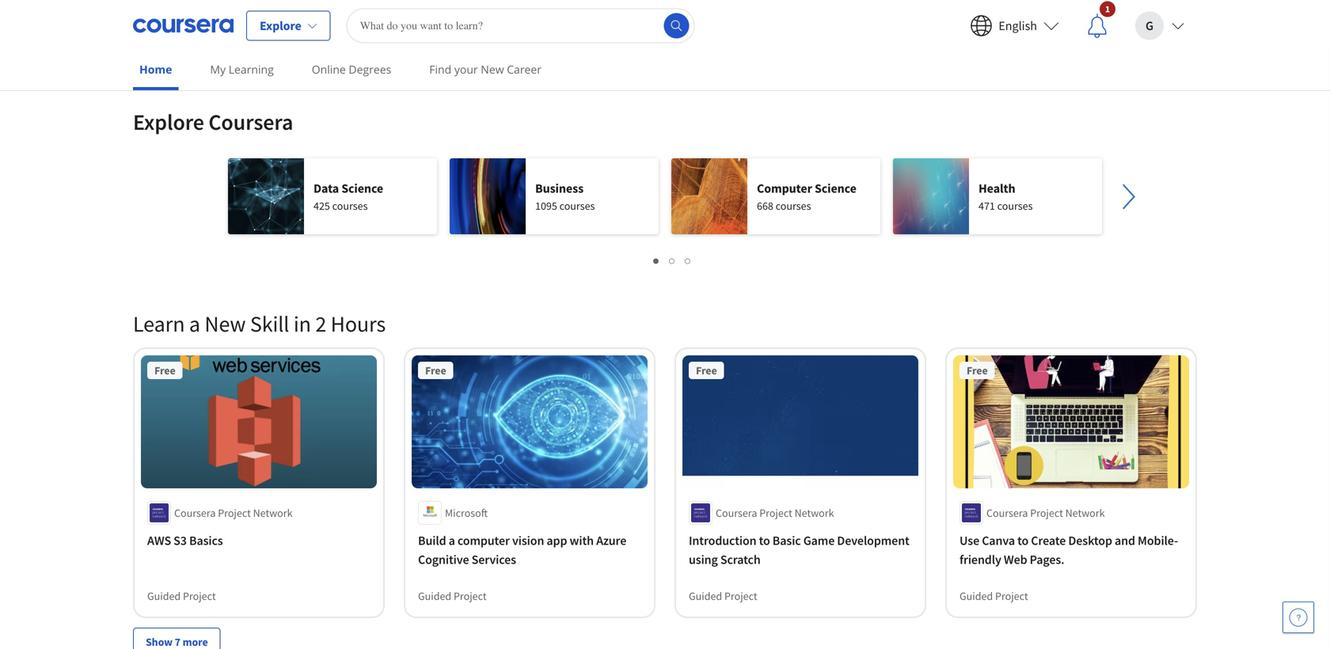 Task type: locate. For each thing, give the bounding box(es) containing it.
1 horizontal spatial a
[[449, 533, 455, 549]]

explore inside dropdown button
[[260, 18, 302, 34]]

coursera up introduction
[[716, 506, 757, 520]]

show 8 more button
[[133, 41, 221, 70]]

basic
[[773, 533, 801, 549]]

network for basics
[[253, 506, 293, 520]]

more
[[183, 48, 208, 63], [183, 635, 208, 649]]

health image
[[893, 159, 969, 235]]

1 horizontal spatial science
[[815, 181, 857, 197]]

guided project down friendly
[[960, 589, 1029, 603]]

1 horizontal spatial coursera project network
[[716, 506, 834, 520]]

introduction to basic game development using scratch
[[689, 533, 910, 568]]

1 vertical spatial more
[[183, 635, 208, 649]]

science right data
[[342, 181, 383, 197]]

0 horizontal spatial science
[[342, 181, 383, 197]]

guided project
[[147, 589, 216, 603], [418, 589, 487, 603], [689, 589, 758, 603], [960, 589, 1029, 603]]

find your new career
[[429, 62, 542, 77]]

more inside learn a new skill in 2 hours collection element
[[183, 635, 208, 649]]

health 471 courses
[[979, 181, 1033, 213]]

4 free from the left
[[967, 364, 988, 378]]

3 network from the left
[[1066, 506, 1105, 520]]

pages.
[[1030, 552, 1065, 568]]

0 horizontal spatial explore
[[133, 108, 204, 136]]

coursera for use canva to create desktop and mobile- friendly web pages.
[[987, 506, 1028, 520]]

aws s3 basics link
[[147, 531, 371, 550]]

new
[[481, 62, 504, 77], [205, 310, 246, 338]]

7
[[175, 635, 181, 649]]

more right '7'
[[183, 635, 208, 649]]

0 vertical spatial explore
[[260, 18, 302, 34]]

a inside 'build a computer vision app with azure cognitive services'
[[449, 533, 455, 549]]

web
[[1004, 552, 1028, 568]]

coursera
[[209, 108, 293, 136], [174, 506, 216, 520], [716, 506, 757, 520], [987, 506, 1028, 520]]

show
[[146, 48, 173, 63], [146, 635, 173, 649]]

build a computer vision app with azure cognitive services
[[418, 533, 627, 568]]

2 to from the left
[[1018, 533, 1029, 549]]

1 course from the left
[[147, 2, 180, 17]]

show for show 7 more
[[146, 635, 173, 649]]

a right learn
[[189, 310, 200, 338]]

business 1095 courses
[[535, 181, 595, 213]]

g button
[[1123, 0, 1198, 51]]

help center image
[[1289, 608, 1308, 627]]

471
[[979, 199, 995, 213]]

0 horizontal spatial coursera project network
[[174, 506, 293, 520]]

2 course from the left
[[418, 2, 451, 17]]

new for your
[[481, 62, 504, 77]]

1 free from the left
[[154, 364, 176, 378]]

new right your
[[481, 62, 504, 77]]

guided down friendly
[[960, 589, 993, 603]]

1 coursera project network from the left
[[174, 506, 293, 520]]

explore for explore
[[260, 18, 302, 34]]

0 horizontal spatial network
[[253, 506, 293, 520]]

courses down business
[[560, 199, 595, 213]]

2 more from the top
[[183, 635, 208, 649]]

more right 8
[[183, 48, 208, 63]]

1 horizontal spatial network
[[795, 506, 834, 520]]

2 show from the top
[[146, 635, 173, 649]]

and
[[1115, 533, 1136, 549]]

4 guided from the left
[[960, 589, 993, 603]]

1 to from the left
[[759, 533, 770, 549]]

1 horizontal spatial new
[[481, 62, 504, 77]]

2 courses from the left
[[560, 199, 595, 213]]

a
[[189, 310, 200, 338], [449, 533, 455, 549]]

0 horizontal spatial new
[[205, 310, 246, 338]]

science inside data science 425 courses
[[342, 181, 383, 197]]

coursera image
[[133, 13, 234, 38]]

to inside use canva to create desktop and mobile- friendly web pages.
[[1018, 533, 1029, 549]]

use
[[960, 533, 980, 549]]

1 horizontal spatial course
[[418, 2, 451, 17]]

desktop
[[1069, 533, 1113, 549]]

3 guided project from the left
[[689, 589, 758, 603]]

free for introduction
[[696, 364, 717, 378]]

skill
[[250, 310, 289, 338]]

1 vertical spatial show
[[146, 635, 173, 649]]

coursera project network for basic
[[716, 506, 834, 520]]

network up game
[[795, 506, 834, 520]]

app
[[547, 533, 567, 549]]

courses down computer
[[776, 199, 811, 213]]

new left skill
[[205, 310, 246, 338]]

english
[[999, 18, 1038, 34]]

2 horizontal spatial course
[[960, 2, 992, 17]]

to up web at bottom right
[[1018, 533, 1029, 549]]

coursera project network up the basic
[[716, 506, 834, 520]]

introduction
[[689, 533, 757, 549]]

0 vertical spatial a
[[189, 310, 200, 338]]

3 coursera project network from the left
[[987, 506, 1105, 520]]

1 more from the top
[[183, 48, 208, 63]]

free for use
[[967, 364, 988, 378]]

find
[[429, 62, 452, 77]]

courses right 425
[[332, 199, 368, 213]]

learn a new skill in 2 hours
[[133, 310, 386, 338]]

my
[[210, 62, 226, 77]]

guided project down cognitive
[[418, 589, 487, 603]]

free for build
[[425, 364, 446, 378]]

explore
[[260, 18, 302, 34], [133, 108, 204, 136]]

show inside grow your skill set collection element
[[146, 48, 173, 63]]

1 network from the left
[[253, 506, 293, 520]]

show left 8
[[146, 48, 173, 63]]

1 courses from the left
[[332, 199, 368, 213]]

your
[[454, 62, 478, 77]]

coursera down the learning
[[209, 108, 293, 136]]

a right build
[[449, 533, 455, 549]]

network up aws s3 basics "link"
[[253, 506, 293, 520]]

guided project down scratch at the bottom
[[689, 589, 758, 603]]

coursera up aws s3 basics
[[174, 506, 216, 520]]

2 coursera project network from the left
[[716, 506, 834, 520]]

network
[[253, 506, 293, 520], [795, 506, 834, 520], [1066, 506, 1105, 520]]

online degrees link
[[306, 51, 398, 87]]

new inside find your new career link
[[481, 62, 504, 77]]

courses
[[332, 199, 368, 213], [560, 199, 595, 213], [776, 199, 811, 213], [998, 199, 1033, 213]]

0 horizontal spatial to
[[759, 533, 770, 549]]

coursera project network up the create
[[987, 506, 1105, 520]]

0 vertical spatial more
[[183, 48, 208, 63]]

guided
[[147, 589, 181, 603], [418, 589, 452, 603], [689, 589, 722, 603], [960, 589, 993, 603]]

computer
[[757, 181, 813, 197]]

coursera project network up aws s3 basics "link"
[[174, 506, 293, 520]]

4 courses from the left
[[998, 199, 1033, 213]]

1 horizontal spatial explore
[[260, 18, 302, 34]]

show 7 more button
[[133, 628, 221, 649]]

1 vertical spatial explore
[[133, 108, 204, 136]]

courses inside business 1095 courses
[[560, 199, 595, 213]]

2 guided project from the left
[[418, 589, 487, 603]]

guided down cognitive
[[418, 589, 452, 603]]

2 science from the left
[[815, 181, 857, 197]]

more inside grow your skill set collection element
[[183, 48, 208, 63]]

1 vertical spatial new
[[205, 310, 246, 338]]

explore down home link
[[133, 108, 204, 136]]

2 network from the left
[[795, 506, 834, 520]]

1 horizontal spatial to
[[1018, 533, 1029, 549]]

network up desktop
[[1066, 506, 1105, 520]]

coursera project network for basics
[[174, 506, 293, 520]]

mobile-
[[1138, 533, 1179, 549]]

free
[[154, 364, 176, 378], [425, 364, 446, 378], [696, 364, 717, 378], [967, 364, 988, 378]]

coursera project network
[[174, 506, 293, 520], [716, 506, 834, 520], [987, 506, 1105, 520]]

3 courses from the left
[[776, 199, 811, 213]]

basics
[[189, 533, 223, 549]]

guided project for aws s3 basics
[[147, 589, 216, 603]]

data science image
[[228, 159, 304, 235]]

science right computer
[[815, 181, 857, 197]]

1 guided project from the left
[[147, 589, 216, 603]]

to left the basic
[[759, 533, 770, 549]]

show inside learn a new skill in 2 hours collection element
[[146, 635, 173, 649]]

0 vertical spatial new
[[481, 62, 504, 77]]

3 free from the left
[[696, 364, 717, 378]]

my learning
[[210, 62, 274, 77]]

science inside the computer science 668 courses
[[815, 181, 857, 197]]

2 free from the left
[[425, 364, 446, 378]]

science
[[342, 181, 383, 197], [815, 181, 857, 197]]

show for show 8 more
[[146, 48, 173, 63]]

build
[[418, 533, 446, 549]]

0 vertical spatial show
[[146, 48, 173, 63]]

free for aws
[[154, 364, 176, 378]]

0 horizontal spatial course
[[147, 2, 180, 17]]

course
[[147, 2, 180, 17], [418, 2, 451, 17], [960, 2, 992, 17]]

2 guided from the left
[[418, 589, 452, 603]]

to
[[759, 533, 770, 549], [1018, 533, 1029, 549]]

1 vertical spatial a
[[449, 533, 455, 549]]

0 horizontal spatial a
[[189, 310, 200, 338]]

1 science from the left
[[342, 181, 383, 197]]

1 guided from the left
[[147, 589, 181, 603]]

1 button
[[1072, 0, 1123, 51]]

guided up show 7 more button
[[147, 589, 181, 603]]

1 show from the top
[[146, 48, 173, 63]]

courses down health in the top of the page
[[998, 199, 1033, 213]]

learning
[[229, 62, 274, 77]]

3 guided from the left
[[689, 589, 722, 603]]

azure
[[596, 533, 627, 549]]

find your new career link
[[423, 51, 548, 87]]

new inside learn a new skill in 2 hours collection element
[[205, 310, 246, 338]]

guided project up show 7 more button
[[147, 589, 216, 603]]

in
[[294, 310, 311, 338]]

2 horizontal spatial network
[[1066, 506, 1105, 520]]

learn a new skill in 2 hours collection element
[[124, 284, 1207, 649]]

show left '7'
[[146, 635, 173, 649]]

None search field
[[347, 8, 695, 43]]

2 horizontal spatial coursera project network
[[987, 506, 1105, 520]]

coursera up canva
[[987, 506, 1028, 520]]

computer science image
[[672, 159, 748, 235]]

coursera for introduction to basic game development using scratch
[[716, 506, 757, 520]]

project
[[689, 2, 722, 17], [218, 506, 251, 520], [760, 506, 793, 520], [1031, 506, 1064, 520], [183, 589, 216, 603], [454, 589, 487, 603], [725, 589, 758, 603], [996, 589, 1029, 603]]

my learning link
[[204, 51, 280, 87]]

more for show 8 more
[[183, 48, 208, 63]]

explore up the learning
[[260, 18, 302, 34]]

4 guided project from the left
[[960, 589, 1029, 603]]

new for a
[[205, 310, 246, 338]]

guided down using
[[689, 589, 722, 603]]



Task type: vqa. For each thing, say whether or not it's contained in the screenshot.
"friendly"
yes



Task type: describe. For each thing, give the bounding box(es) containing it.
career
[[507, 62, 542, 77]]

microsoft
[[445, 506, 488, 520]]

grow your skill set collection element
[[124, 0, 1207, 95]]

guided project for build a computer vision app with azure cognitive services
[[418, 589, 487, 603]]

data
[[314, 181, 339, 197]]

coursera for aws s3 basics
[[174, 506, 216, 520]]

explore for explore coursera
[[133, 108, 204, 136]]

courses inside health 471 courses
[[998, 199, 1033, 213]]

science for data science
[[342, 181, 383, 197]]

cognitive
[[418, 552, 469, 568]]

vision
[[512, 533, 544, 549]]

learn
[[133, 310, 185, 338]]

aws s3 basics
[[147, 533, 223, 549]]

canva
[[982, 533, 1015, 549]]

development
[[837, 533, 910, 549]]

hours
[[331, 310, 386, 338]]

science for computer science
[[815, 181, 857, 197]]

coursera project network for to
[[987, 506, 1105, 520]]

guided project for use canva to create desktop and mobile- friendly web pages.
[[960, 589, 1029, 603]]

project inside grow your skill set collection element
[[689, 2, 722, 17]]

home link
[[133, 51, 179, 90]]

more for show 7 more
[[183, 635, 208, 649]]

g
[[1146, 18, 1154, 34]]

guided for use canva to create desktop and mobile- friendly web pages.
[[960, 589, 993, 603]]

business
[[535, 181, 584, 197]]

a for learn
[[189, 310, 200, 338]]

3 course from the left
[[960, 2, 992, 17]]

show 7 more
[[146, 635, 208, 649]]

computer science 668 courses
[[757, 181, 857, 213]]

introduction to basic game development using scratch link
[[689, 531, 912, 569]]

1
[[1106, 3, 1111, 15]]

2
[[316, 310, 326, 338]]

guided for aws s3 basics
[[147, 589, 181, 603]]

to inside introduction to basic game development using scratch
[[759, 533, 770, 549]]

use canva to create desktop and mobile- friendly web pages. link
[[960, 531, 1183, 569]]

services
[[472, 552, 516, 568]]

create
[[1031, 533, 1066, 549]]

friendly
[[960, 552, 1002, 568]]

explore coursera
[[133, 108, 293, 136]]

guided project for introduction to basic game development using scratch
[[689, 589, 758, 603]]

data science 425 courses
[[314, 181, 383, 213]]

show 8 more
[[146, 48, 208, 63]]

668
[[757, 199, 774, 213]]

build a computer vision app with azure cognitive services link
[[418, 531, 642, 569]]

8
[[175, 48, 181, 63]]

scratch
[[721, 552, 761, 568]]

computer
[[458, 533, 510, 549]]

degrees
[[349, 62, 391, 77]]

courses inside data science 425 courses
[[332, 199, 368, 213]]

guided for build a computer vision app with azure cognitive services
[[418, 589, 452, 603]]

guided for introduction to basic game development using scratch
[[689, 589, 722, 603]]

1095
[[535, 199, 557, 213]]

health
[[979, 181, 1016, 197]]

aws
[[147, 533, 171, 549]]

with
[[570, 533, 594, 549]]

425
[[314, 199, 330, 213]]

online
[[312, 62, 346, 77]]

move carousel right image
[[1110, 178, 1148, 216]]

business image
[[450, 159, 526, 235]]

explore button
[[246, 11, 331, 41]]

network for to
[[1066, 506, 1105, 520]]

english button
[[958, 0, 1072, 51]]

game
[[804, 533, 835, 549]]

use canva to create desktop and mobile- friendly web pages.
[[960, 533, 1179, 568]]

using
[[689, 552, 718, 568]]

What do you want to learn? text field
[[347, 8, 695, 43]]

home
[[139, 62, 172, 77]]

courses inside the computer science 668 courses
[[776, 199, 811, 213]]

network for basic
[[795, 506, 834, 520]]

online degrees
[[312, 62, 391, 77]]

a for build
[[449, 533, 455, 549]]

s3
[[174, 533, 187, 549]]



